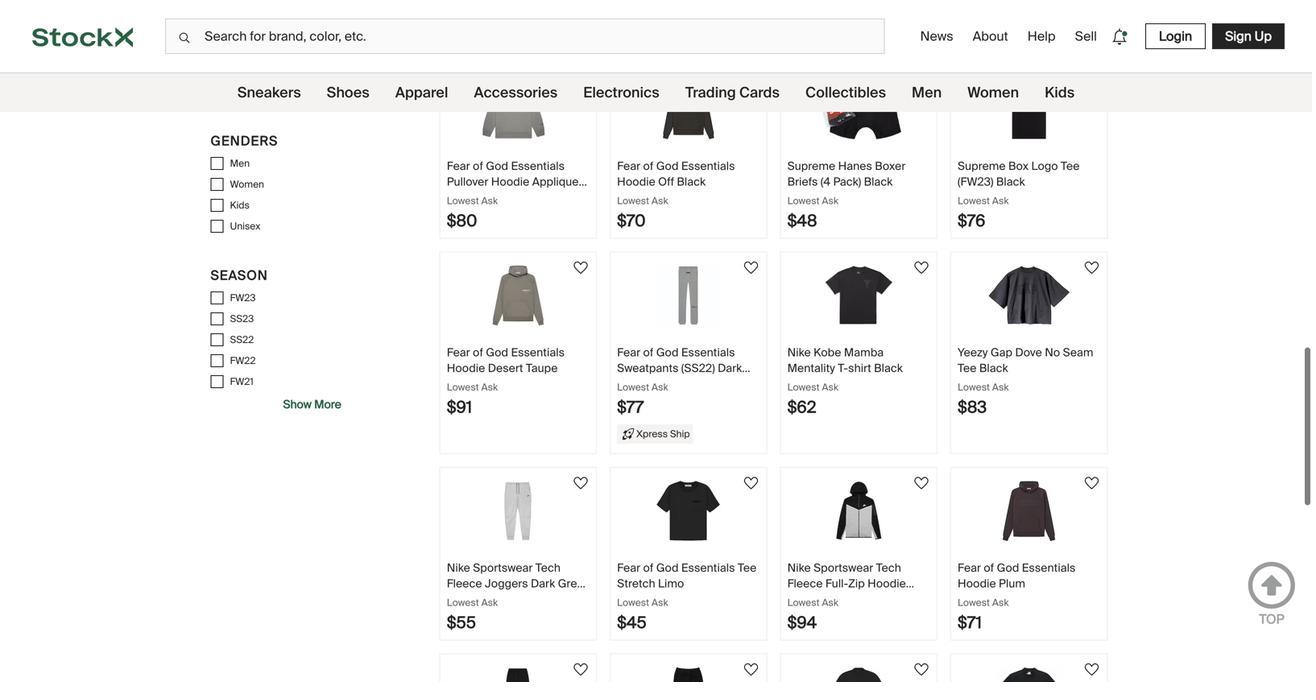 Task type: describe. For each thing, give the bounding box(es) containing it.
$100 - $250
[[230, 23, 284, 35]]

fear of god essentials hoodie plum image
[[973, 481, 1086, 541]]

fear of god essentials sweatpants (ss22) dark oatmeal
[[617, 345, 742, 391]]

god inside fear of god essentials pullover hoodie applique logo cement
[[486, 159, 508, 174]]

0 horizontal spatial women
[[230, 178, 264, 190]]

$100
[[230, 23, 252, 35]]

0 horizontal spatial $1000
[[230, 85, 258, 98]]

collectibles link
[[805, 73, 886, 112]]

$1000 +
[[230, 85, 267, 98]]

briefs
[[787, 174, 818, 189]]

dark inside nike sportswear tech fleece joggers dark grey heather/black
[[531, 576, 555, 591]]

mamba
[[844, 345, 884, 360]]

1 lowest ask from the left
[[447, 8, 498, 21]]

sign
[[1225, 28, 1252, 45]]

heather/black
[[447, 592, 522, 607]]

about
[[973, 28, 1008, 45]]

notification unread icon image
[[1108, 25, 1131, 48]]

more
[[314, 397, 341, 412]]

ask inside fear of god essentials tee stretch limo lowest ask $45
[[652, 596, 668, 609]]

ask inside lowest ask $80
[[481, 195, 498, 207]]

follow image for $76
[[1082, 72, 1101, 91]]

sell link
[[1069, 21, 1103, 51]]

god for $45
[[656, 561, 679, 576]]

$45
[[617, 613, 647, 633]]

nike x off-white short sleeve top black image
[[973, 667, 1086, 682]]

lowest inside lowest ask $94
[[787, 596, 820, 609]]

supreme box logo tee (fw23) black lowest ask $76
[[958, 159, 1080, 231]]

hoodie for $91
[[447, 361, 485, 376]]

fear for $71
[[958, 561, 981, 576]]

yeezy gap dove no seam tee black image
[[973, 265, 1086, 326]]

nike sportswear tech fleece joggers black image
[[462, 667, 575, 682]]

mentality
[[787, 361, 835, 376]]

ask inside fear of god essentials hoodie desert taupe lowest ask $91
[[481, 381, 498, 393]]

1 vertical spatial $500
[[230, 64, 254, 77]]

lowest inside lowest ask $77
[[617, 381, 649, 393]]

nike x stussy washed sweatpants (us sizing ss23) black image
[[632, 667, 745, 682]]

plum
[[999, 576, 1025, 591]]

dark inside "fear of god essentials sweatpants (ss22) dark oatmeal"
[[718, 361, 742, 376]]

follow image for $71
[[1082, 474, 1101, 493]]

lowest inside fear of god essentials hoodie plum lowest ask $71
[[958, 596, 990, 609]]

lowest inside the "supreme hanes boxer briefs (4 pack) black lowest ask $48"
[[787, 195, 820, 207]]

nike kobe mamba mentality t-shirt black lowest ask $62
[[787, 345, 903, 418]]

nike inside nike kobe mamba mentality t-shirt black lowest ask $62
[[787, 345, 811, 360]]

t-
[[838, 361, 848, 376]]

ask inside lowest ask $55
[[481, 596, 498, 609]]

ask inside lowest ask $77
[[652, 381, 668, 393]]

lowest ask $55
[[447, 596, 498, 633]]

nike sportswear tech fleece full-zip hoodie black/dark grey heather/white
[[787, 561, 906, 622]]

men inside product category switcher element
[[912, 83, 942, 102]]

sneakers
[[237, 83, 301, 102]]

lowest inside supreme box logo tee (fw23) black lowest ask $76
[[958, 195, 990, 207]]

pullover
[[447, 174, 488, 189]]

ss22
[[230, 333, 254, 346]]

fear of god essentials pullover hoodie applique logo cement
[[447, 159, 579, 205]]

sign up
[[1225, 28, 1272, 45]]

lowest inside lowest ask $80
[[447, 195, 479, 207]]

$76
[[958, 211, 986, 231]]

fear of god essentials sweatpants (ss22) dark oatmeal image
[[632, 265, 745, 326]]

(fw23)
[[958, 174, 994, 189]]

logo inside fear of god essentials pullover hoodie applique logo cement
[[447, 190, 474, 205]]

(ss22)
[[681, 361, 715, 376]]

lowest ask $77
[[617, 381, 668, 418]]

hoodie for $70
[[617, 174, 655, 189]]

limo
[[658, 576, 684, 591]]

box
[[1008, 159, 1029, 174]]

help link
[[1021, 21, 1062, 51]]

fw22
[[230, 354, 256, 367]]

cards
[[739, 83, 780, 102]]

trading
[[685, 83, 736, 102]]

electronics link
[[583, 73, 659, 112]]

sportswear for $94
[[814, 561, 873, 576]]

nike kobe mamba mentality t-shirt black image
[[803, 265, 915, 326]]

$250 - $500
[[230, 43, 286, 56]]

follow image for $55
[[571, 474, 591, 493]]

follow image for $80
[[571, 72, 591, 91]]

0 vertical spatial $1000
[[263, 64, 291, 77]]

kids link
[[1045, 73, 1075, 112]]

tee inside fear of god essentials tee stretch limo lowest ask $45
[[738, 561, 757, 576]]

women link
[[968, 73, 1019, 112]]

+
[[261, 85, 267, 98]]

apparel
[[395, 83, 448, 102]]

fear of god essentials hoodie off black lowest ask $70
[[617, 159, 735, 231]]

season
[[211, 267, 268, 284]]

fear inside fear of god essentials pullover hoodie applique logo cement
[[447, 159, 470, 174]]

sweatpants
[[617, 361, 679, 376]]

stockx logo image
[[32, 27, 133, 47]]

- for $500
[[257, 64, 260, 77]]

god for $71
[[997, 561, 1019, 576]]

lowest inside lowest ask $55
[[447, 596, 479, 609]]

essentials inside fear of god essentials pullover hoodie applique logo cement
[[511, 159, 565, 174]]

fear of god essentials tee stretch limo lowest ask $45
[[617, 561, 757, 633]]

oatmeal
[[617, 376, 662, 391]]

supreme hanes boxer briefs (4 pack) black image
[[803, 79, 915, 139]]

tee inside supreme box logo tee (fw23) black lowest ask $76
[[1061, 159, 1080, 174]]

hoodie inside fear of god essentials pullover hoodie applique logo cement
[[491, 174, 529, 189]]

off
[[658, 174, 674, 189]]

xpress ship
[[636, 428, 690, 440]]

$83
[[958, 397, 987, 418]]

nike sportswear tech fleece full-zip hoodie black/dark grey heather/white image
[[803, 481, 915, 541]]

supreme hanes boxer briefs (4 pack) black lowest ask $48
[[787, 159, 906, 231]]

2 lowest ask from the left
[[617, 8, 668, 21]]

help
[[1028, 28, 1056, 45]]

lowest inside nike kobe mamba mentality t-shirt black lowest ask $62
[[787, 381, 820, 393]]

fear of god essentials arch logo tee jet black image
[[803, 667, 915, 682]]

nike sportswear tech fleece joggers dark grey heather/black image
[[462, 481, 575, 541]]

- for $100
[[254, 23, 258, 35]]

black for $70
[[677, 174, 706, 189]]

lowest inside fear of god essentials tee stretch limo lowest ask $45
[[617, 596, 649, 609]]

top
[[1259, 611, 1284, 628]]

$91
[[447, 397, 472, 418]]

grey inside nike sportswear tech fleece joggers dark grey heather/black
[[558, 576, 582, 591]]

of for $45
[[643, 561, 654, 576]]

of inside "fear of god essentials sweatpants (ss22) dark oatmeal"
[[643, 345, 654, 360]]

$94
[[787, 613, 817, 633]]

shoes
[[327, 83, 369, 102]]

zip
[[848, 576, 865, 591]]



Task type: locate. For each thing, give the bounding box(es) containing it.
essentials inside fear of god essentials hoodie plum lowest ask $71
[[1022, 561, 1076, 576]]

supreme up '(fw23)'
[[958, 159, 1006, 174]]

$1000
[[263, 64, 291, 77], [230, 85, 258, 98]]

1 horizontal spatial sportswear
[[814, 561, 873, 576]]

logo right box
[[1031, 159, 1058, 174]]

kids
[[1045, 83, 1075, 102], [230, 199, 250, 211]]

hoodie inside fear of god essentials hoodie plum lowest ask $71
[[958, 576, 996, 591]]

tech down nike sportswear tech fleece full-zip hoodie black/dark grey heather/white image
[[876, 561, 901, 576]]

1 vertical spatial dark
[[531, 576, 555, 591]]

fear up sweatpants
[[617, 345, 640, 360]]

fear for $70
[[617, 159, 640, 174]]

$90
[[958, 24, 988, 45]]

0 horizontal spatial dark
[[531, 576, 555, 591]]

of for $71
[[984, 561, 994, 576]]

kids up unisex
[[230, 199, 250, 211]]

essentials up (ss22)
[[681, 345, 735, 360]]

3 lowest ask link from the left
[[781, 0, 937, 52]]

essentials up taupe
[[511, 345, 565, 360]]

essentials for $70
[[681, 159, 735, 174]]

black for $48
[[864, 174, 893, 189]]

of
[[473, 159, 483, 174], [643, 159, 654, 174], [473, 345, 483, 360], [643, 345, 654, 360], [643, 561, 654, 576], [984, 561, 994, 576]]

accessories
[[474, 83, 558, 102]]

of for $91
[[473, 345, 483, 360]]

$500 up $1000 +
[[230, 64, 254, 77]]

lowest ask $94
[[787, 596, 839, 633]]

fear up $71
[[958, 561, 981, 576]]

0 horizontal spatial sportswear
[[473, 561, 533, 576]]

follow image for $77
[[742, 258, 761, 277]]

men link
[[912, 73, 942, 112]]

apparel link
[[395, 73, 448, 112]]

logo
[[1031, 159, 1058, 174], [447, 190, 474, 205]]

gap
[[991, 345, 1013, 360]]

ss23
[[230, 313, 254, 325]]

god inside "fear of god essentials sweatpants (ss22) dark oatmeal"
[[656, 345, 679, 360]]

2 horizontal spatial lowest ask link
[[781, 0, 937, 52]]

electronics
[[583, 83, 659, 102]]

women down about
[[968, 83, 1019, 102]]

ask inside supreme box logo tee (fw23) black lowest ask $76
[[992, 195, 1009, 207]]

nike up black/dark
[[787, 561, 811, 576]]

(4
[[821, 174, 831, 189]]

fear of god essentials tee stretch limo image
[[632, 481, 745, 541]]

nike sportswear tech fleece joggers dark grey heather/black
[[447, 561, 582, 607]]

0 horizontal spatial $250
[[230, 43, 254, 56]]

0 horizontal spatial grey
[[558, 576, 582, 591]]

hoodie left plum
[[958, 576, 996, 591]]

2 vertical spatial tee
[[738, 561, 757, 576]]

of up pullover
[[473, 159, 483, 174]]

1 vertical spatial grey
[[848, 592, 872, 607]]

fear up pullover
[[447, 159, 470, 174]]

2 supreme from the left
[[958, 159, 1006, 174]]

hoodie left off
[[617, 174, 655, 189]]

0 vertical spatial men
[[912, 83, 942, 102]]

2 lowest ask link from the left
[[611, 0, 767, 52]]

kids inside product category switcher element
[[1045, 83, 1075, 102]]

1 horizontal spatial lowest ask link
[[611, 0, 767, 52]]

$71
[[958, 613, 982, 633]]

$1000 up "sneakers"
[[263, 64, 291, 77]]

fleece up black/dark
[[787, 576, 823, 591]]

$55
[[447, 613, 476, 633]]

tech for $55
[[535, 561, 561, 576]]

lowest ask link up trading
[[611, 0, 767, 52]]

black down the gap
[[979, 361, 1008, 376]]

hanes
[[838, 159, 872, 174]]

fleece up heather/black
[[447, 576, 482, 591]]

$80
[[447, 211, 477, 231]]

fear inside fear of god essentials hoodie off black lowest ask $70
[[617, 159, 640, 174]]

essentials up applique
[[511, 159, 565, 174]]

1 horizontal spatial tee
[[958, 361, 977, 376]]

essentials up plum
[[1022, 561, 1076, 576]]

of inside fear of god essentials tee stretch limo lowest ask $45
[[643, 561, 654, 576]]

2 horizontal spatial tee
[[1061, 159, 1080, 174]]

$90 link
[[951, 0, 1107, 52]]

god up cement
[[486, 159, 508, 174]]

1 horizontal spatial women
[[968, 83, 1019, 102]]

black inside supreme box logo tee (fw23) black lowest ask $76
[[996, 174, 1025, 189]]

1 supreme from the left
[[787, 159, 835, 174]]

lowest ask $80
[[447, 195, 498, 231]]

fleece inside nike sportswear tech fleece full-zip hoodie black/dark grey heather/white
[[787, 576, 823, 591]]

god up plum
[[997, 561, 1019, 576]]

sell
[[1075, 28, 1097, 45]]

hoodie inside fear of god essentials hoodie desert taupe lowest ask $91
[[447, 361, 485, 376]]

supreme inside supreme box logo tee (fw23) black lowest ask $76
[[958, 159, 1006, 174]]

yeezy
[[958, 345, 988, 360]]

black for $83
[[979, 361, 1008, 376]]

fear of god essentials hoodie desert taupe image
[[462, 265, 575, 326]]

sportswear inside nike sportswear tech fleece joggers dark grey heather/black
[[473, 561, 533, 576]]

0 horizontal spatial $500
[[230, 64, 254, 77]]

1 horizontal spatial supreme
[[958, 159, 1006, 174]]

ask
[[481, 8, 498, 21], [652, 8, 668, 21], [822, 8, 839, 21], [481, 195, 498, 207], [652, 195, 668, 207], [822, 195, 839, 207], [992, 195, 1009, 207], [481, 381, 498, 393], [652, 381, 668, 393], [822, 381, 839, 393], [992, 381, 1009, 393], [481, 596, 498, 609], [652, 596, 668, 609], [822, 596, 839, 609], [992, 596, 1009, 609]]

ask inside nike kobe mamba mentality t-shirt black lowest ask $62
[[822, 381, 839, 393]]

men down news link
[[912, 83, 942, 102]]

1 vertical spatial $250
[[230, 43, 254, 56]]

ask inside the "supreme hanes boxer briefs (4 pack) black lowest ask $48"
[[822, 195, 839, 207]]

trading cards
[[685, 83, 780, 102]]

fleece inside nike sportswear tech fleece joggers dark grey heather/black
[[447, 576, 482, 591]]

login
[[1159, 28, 1192, 45]]

hoodie for $71
[[958, 576, 996, 591]]

accessories link
[[474, 73, 558, 112]]

genders
[[211, 133, 278, 149]]

god inside fear of god essentials hoodie desert taupe lowest ask $91
[[486, 345, 508, 360]]

1 horizontal spatial grey
[[848, 592, 872, 607]]

essentials inside fear of god essentials hoodie off black lowest ask $70
[[681, 159, 735, 174]]

0 vertical spatial logo
[[1031, 159, 1058, 174]]

tech inside nike sportswear tech fleece joggers dark grey heather/black
[[535, 561, 561, 576]]

ask inside fear of god essentials hoodie plum lowest ask $71
[[992, 596, 1009, 609]]

of up stretch
[[643, 561, 654, 576]]

0 horizontal spatial lowest ask
[[447, 8, 498, 21]]

stockx logo link
[[0, 0, 165, 72]]

hoodie left desert
[[447, 361, 485, 376]]

show more button
[[278, 391, 346, 418]]

kids down the help
[[1045, 83, 1075, 102]]

0 horizontal spatial logo
[[447, 190, 474, 205]]

$62
[[787, 397, 816, 418]]

nike inside nike sportswear tech fleece joggers dark grey heather/black
[[447, 561, 470, 576]]

fear of god essentials pullover hoodie applique logo cement image
[[462, 79, 575, 139]]

$70
[[617, 211, 646, 231]]

hoodie up cement
[[491, 174, 529, 189]]

lowest inside fear of god essentials hoodie off black lowest ask $70
[[617, 195, 649, 207]]

essentials inside fear of god essentials hoodie desert taupe lowest ask $91
[[511, 345, 565, 360]]

essentials down fear of god essentials hoodie off black image
[[681, 159, 735, 174]]

sneakers link
[[237, 73, 301, 112]]

of down fear of god essentials hoodie desert taupe image
[[473, 345, 483, 360]]

$250 down $100
[[230, 43, 254, 56]]

applique
[[532, 174, 579, 189]]

essentials inside fear of god essentials tee stretch limo lowest ask $45
[[681, 561, 735, 576]]

supreme up briefs
[[787, 159, 835, 174]]

black inside nike kobe mamba mentality t-shirt black lowest ask $62
[[874, 361, 903, 376]]

fear up stretch
[[617, 561, 640, 576]]

essentials up limo
[[681, 561, 735, 576]]

follow image
[[742, 72, 761, 91], [912, 258, 931, 277], [1082, 258, 1101, 277], [742, 474, 761, 493], [912, 474, 931, 493], [571, 660, 591, 679], [742, 660, 761, 679], [912, 660, 931, 679]]

0 horizontal spatial kids
[[230, 199, 250, 211]]

fw23
[[230, 292, 256, 304]]

follow image
[[571, 72, 591, 91], [912, 72, 931, 91], [1082, 72, 1101, 91], [571, 258, 591, 277], [742, 258, 761, 277], [571, 474, 591, 493], [1082, 474, 1101, 493], [1082, 660, 1101, 679]]

hoodie
[[491, 174, 529, 189], [617, 174, 655, 189], [447, 361, 485, 376], [868, 576, 906, 591], [958, 576, 996, 591]]

$250
[[260, 23, 284, 35], [230, 43, 254, 56]]

black right off
[[677, 174, 706, 189]]

supreme for $76
[[958, 159, 1006, 174]]

show
[[283, 397, 312, 412]]

sportswear up joggers
[[473, 561, 533, 576]]

1 vertical spatial logo
[[447, 190, 474, 205]]

hoodie right the zip
[[868, 576, 906, 591]]

essentials for $91
[[511, 345, 565, 360]]

black inside the "supreme hanes boxer briefs (4 pack) black lowest ask $48"
[[864, 174, 893, 189]]

ship
[[670, 428, 690, 440]]

fleece for $94
[[787, 576, 823, 591]]

black inside yeezy gap dove no seam tee black lowest ask $83
[[979, 361, 1008, 376]]

no
[[1045, 345, 1060, 360]]

0 horizontal spatial tee
[[738, 561, 757, 576]]

black for $62
[[874, 361, 903, 376]]

dark right joggers
[[531, 576, 555, 591]]

0 horizontal spatial fleece
[[447, 576, 482, 591]]

1 sportswear from the left
[[473, 561, 533, 576]]

fear inside "fear of god essentials sweatpants (ss22) dark oatmeal"
[[617, 345, 640, 360]]

joggers
[[485, 576, 528, 591]]

tech
[[535, 561, 561, 576], [876, 561, 901, 576]]

grey down the zip
[[848, 592, 872, 607]]

0 horizontal spatial lowest ask link
[[440, 0, 596, 52]]

of for $70
[[643, 159, 654, 174]]

- down $250 - $500
[[257, 64, 260, 77]]

login button
[[1145, 23, 1206, 49]]

hoodie inside nike sportswear tech fleece full-zip hoodie black/dark grey heather/white
[[868, 576, 906, 591]]

fleece for $55
[[447, 576, 482, 591]]

up
[[1255, 28, 1272, 45]]

- for $250
[[256, 43, 260, 56]]

god inside fear of god essentials hoodie off black lowest ask $70
[[656, 159, 679, 174]]

sportswear inside nike sportswear tech fleece full-zip hoodie black/dark grey heather/white
[[814, 561, 873, 576]]

nike for $55
[[447, 561, 470, 576]]

0 vertical spatial kids
[[1045, 83, 1075, 102]]

0 vertical spatial $250
[[260, 23, 284, 35]]

black inside fear of god essentials hoodie off black lowest ask $70
[[677, 174, 706, 189]]

fear for $45
[[617, 561, 640, 576]]

god
[[486, 159, 508, 174], [656, 159, 679, 174], [486, 345, 508, 360], [656, 345, 679, 360], [656, 561, 679, 576], [997, 561, 1019, 576]]

shirt
[[848, 361, 871, 376]]

1 vertical spatial $1000
[[230, 85, 258, 98]]

fw21
[[230, 375, 254, 388]]

3 lowest ask from the left
[[787, 8, 839, 21]]

fear
[[447, 159, 470, 174], [617, 159, 640, 174], [447, 345, 470, 360], [617, 345, 640, 360], [617, 561, 640, 576], [958, 561, 981, 576]]

heather/white
[[787, 607, 864, 622]]

fear for $91
[[447, 345, 470, 360]]

nike up heather/black
[[447, 561, 470, 576]]

lowest ask link up collectibles
[[781, 0, 937, 52]]

0 vertical spatial tee
[[1061, 159, 1080, 174]]

of inside fear of god essentials hoodie desert taupe lowest ask $91
[[473, 345, 483, 360]]

supreme for ask
[[787, 159, 835, 174]]

desert
[[488, 361, 523, 376]]

0 horizontal spatial supreme
[[787, 159, 835, 174]]

1 horizontal spatial kids
[[1045, 83, 1075, 102]]

0 horizontal spatial men
[[230, 157, 250, 170]]

1 horizontal spatial dark
[[718, 361, 742, 376]]

ask inside fear of god essentials hoodie off black lowest ask $70
[[652, 195, 668, 207]]

cement
[[476, 190, 518, 205]]

fear of god essentials hoodie plum lowest ask $71
[[958, 561, 1076, 633]]

2 tech from the left
[[876, 561, 901, 576]]

lowest ask link up accessories link at the top of page
[[440, 0, 596, 52]]

nike for $94
[[787, 561, 811, 576]]

of up sweatpants
[[643, 345, 654, 360]]

collectibles
[[805, 83, 886, 102]]

dove
[[1015, 345, 1042, 360]]

yeezy gap dove no seam tee black lowest ask $83
[[958, 345, 1093, 418]]

god up sweatpants
[[656, 345, 679, 360]]

sign up button
[[1212, 23, 1285, 49]]

unisex
[[230, 220, 260, 232]]

lowest ask
[[447, 8, 498, 21], [617, 8, 668, 21], [787, 8, 839, 21]]

$250 up $250 - $500
[[260, 23, 284, 35]]

- right $100
[[254, 23, 258, 35]]

tech for $94
[[876, 561, 901, 576]]

supreme inside the "supreme hanes boxer briefs (4 pack) black lowest ask $48"
[[787, 159, 835, 174]]

god inside fear of god essentials tee stretch limo lowest ask $45
[[656, 561, 679, 576]]

essentials for $45
[[681, 561, 735, 576]]

$1000 left +
[[230, 85, 258, 98]]

nike up mentality
[[787, 345, 811, 360]]

product category switcher element
[[0, 73, 1312, 112]]

0 vertical spatial -
[[254, 23, 258, 35]]

essentials for $71
[[1022, 561, 1076, 576]]

black down box
[[996, 174, 1025, 189]]

Search... search field
[[165, 19, 885, 54]]

logo inside supreme box logo tee (fw23) black lowest ask $76
[[1031, 159, 1058, 174]]

grey right joggers
[[558, 576, 582, 591]]

of down fear of god essentials hoodie plum image
[[984, 561, 994, 576]]

lowest
[[447, 8, 479, 21], [617, 8, 649, 21], [787, 8, 820, 21], [447, 195, 479, 207], [617, 195, 649, 207], [787, 195, 820, 207], [958, 195, 990, 207], [447, 381, 479, 393], [617, 381, 649, 393], [787, 381, 820, 393], [958, 381, 990, 393], [447, 596, 479, 609], [617, 596, 649, 609], [787, 596, 820, 609], [958, 596, 990, 609]]

dark right (ss22)
[[718, 361, 742, 376]]

ask inside lowest ask $94
[[822, 596, 839, 609]]

1 vertical spatial men
[[230, 157, 250, 170]]

0 vertical spatial dark
[[718, 361, 742, 376]]

ask inside yeezy gap dove no seam tee black lowest ask $83
[[992, 381, 1009, 393]]

- down $100 - $250
[[256, 43, 260, 56]]

of up the $70
[[643, 159, 654, 174]]

follow image for $91
[[571, 258, 591, 277]]

sportswear up full-
[[814, 561, 873, 576]]

tech inside nike sportswear tech fleece full-zip hoodie black/dark grey heather/white
[[876, 561, 901, 576]]

follow image for $48
[[912, 72, 931, 91]]

kobe
[[814, 345, 841, 360]]

1 tech from the left
[[535, 561, 561, 576]]

1 vertical spatial women
[[230, 178, 264, 190]]

god up desert
[[486, 345, 508, 360]]

$77
[[617, 397, 644, 418]]

black right the shirt
[[874, 361, 903, 376]]

sportswear for $55
[[473, 561, 533, 576]]

fleece
[[447, 576, 482, 591], [787, 576, 823, 591]]

trading cards link
[[685, 73, 780, 112]]

nike
[[787, 345, 811, 360], [447, 561, 470, 576], [787, 561, 811, 576]]

0 horizontal spatial tech
[[535, 561, 561, 576]]

black down boxer on the right top of page
[[864, 174, 893, 189]]

supreme box logo tee (fw23) black image
[[973, 79, 1086, 139]]

god inside fear of god essentials hoodie plum lowest ask $71
[[997, 561, 1019, 576]]

black/dark
[[787, 592, 845, 607]]

sportswear
[[473, 561, 533, 576], [814, 561, 873, 576]]

1 horizontal spatial men
[[912, 83, 942, 102]]

men down genders
[[230, 157, 250, 170]]

tee inside yeezy gap dove no seam tee black lowest ask $83
[[958, 361, 977, 376]]

2 sportswear from the left
[[814, 561, 873, 576]]

hoodie inside fear of god essentials hoodie off black lowest ask $70
[[617, 174, 655, 189]]

2 horizontal spatial lowest ask
[[787, 8, 839, 21]]

fear of god essentials hoodie off black image
[[632, 79, 745, 139]]

1 horizontal spatial logo
[[1031, 159, 1058, 174]]

nike inside nike sportswear tech fleece full-zip hoodie black/dark grey heather/white
[[787, 561, 811, 576]]

of inside fear of god essentials hoodie plum lowest ask $71
[[984, 561, 994, 576]]

god for $70
[[656, 159, 679, 174]]

1 horizontal spatial $1000
[[263, 64, 291, 77]]

show more
[[283, 397, 341, 412]]

fear up $91
[[447, 345, 470, 360]]

back to top image
[[1248, 561, 1296, 610]]

of inside fear of god essentials pullover hoodie applique logo cement
[[473, 159, 483, 174]]

news
[[920, 28, 953, 45]]

news link
[[914, 21, 960, 51]]

2 fleece from the left
[[787, 576, 823, 591]]

0 vertical spatial women
[[968, 83, 1019, 102]]

lowest inside yeezy gap dove no seam tee black lowest ask $83
[[958, 381, 990, 393]]

god for $91
[[486, 345, 508, 360]]

essentials inside "fear of god essentials sweatpants (ss22) dark oatmeal"
[[681, 345, 735, 360]]

1 horizontal spatial lowest ask
[[617, 8, 668, 21]]

fear inside fear of god essentials tee stretch limo lowest ask $45
[[617, 561, 640, 576]]

tech down nike sportswear tech fleece joggers dark grey heather/black image
[[535, 561, 561, 576]]

women up unisex
[[230, 178, 264, 190]]

1 lowest ask link from the left
[[440, 0, 596, 52]]

1 horizontal spatial tech
[[876, 561, 901, 576]]

essentials
[[511, 159, 565, 174], [681, 159, 735, 174], [511, 345, 565, 360], [681, 345, 735, 360], [681, 561, 735, 576], [1022, 561, 1076, 576]]

$500 up $500 - $1000
[[262, 43, 286, 56]]

0 vertical spatial grey
[[558, 576, 582, 591]]

-
[[254, 23, 258, 35], [256, 43, 260, 56], [257, 64, 260, 77]]

logo down pullover
[[447, 190, 474, 205]]

fear inside fear of god essentials hoodie plum lowest ask $71
[[958, 561, 981, 576]]

grey inside nike sportswear tech fleece full-zip hoodie black/dark grey heather/white
[[848, 592, 872, 607]]

men
[[912, 83, 942, 102], [230, 157, 250, 170]]

boxer
[[875, 159, 906, 174]]

full-
[[826, 576, 848, 591]]

2 vertical spatial -
[[257, 64, 260, 77]]

stretch
[[617, 576, 655, 591]]

1 fleece from the left
[[447, 576, 482, 591]]

1 vertical spatial -
[[256, 43, 260, 56]]

1 vertical spatial tee
[[958, 361, 977, 376]]

fear inside fear of god essentials hoodie desert taupe lowest ask $91
[[447, 345, 470, 360]]

lowest inside fear of god essentials hoodie desert taupe lowest ask $91
[[447, 381, 479, 393]]

0 vertical spatial $500
[[262, 43, 286, 56]]

1 horizontal spatial fleece
[[787, 576, 823, 591]]

women inside product category switcher element
[[968, 83, 1019, 102]]

1 vertical spatial kids
[[230, 199, 250, 211]]

xpress
[[636, 428, 668, 440]]

fear up the $70
[[617, 159, 640, 174]]

god up off
[[656, 159, 679, 174]]

1 horizontal spatial $500
[[262, 43, 286, 56]]

god up limo
[[656, 561, 679, 576]]

1 horizontal spatial $250
[[260, 23, 284, 35]]

of inside fear of god essentials hoodie off black lowest ask $70
[[643, 159, 654, 174]]

about link
[[966, 21, 1015, 51]]



Task type: vqa. For each thing, say whether or not it's contained in the screenshot.
left supreme
yes



